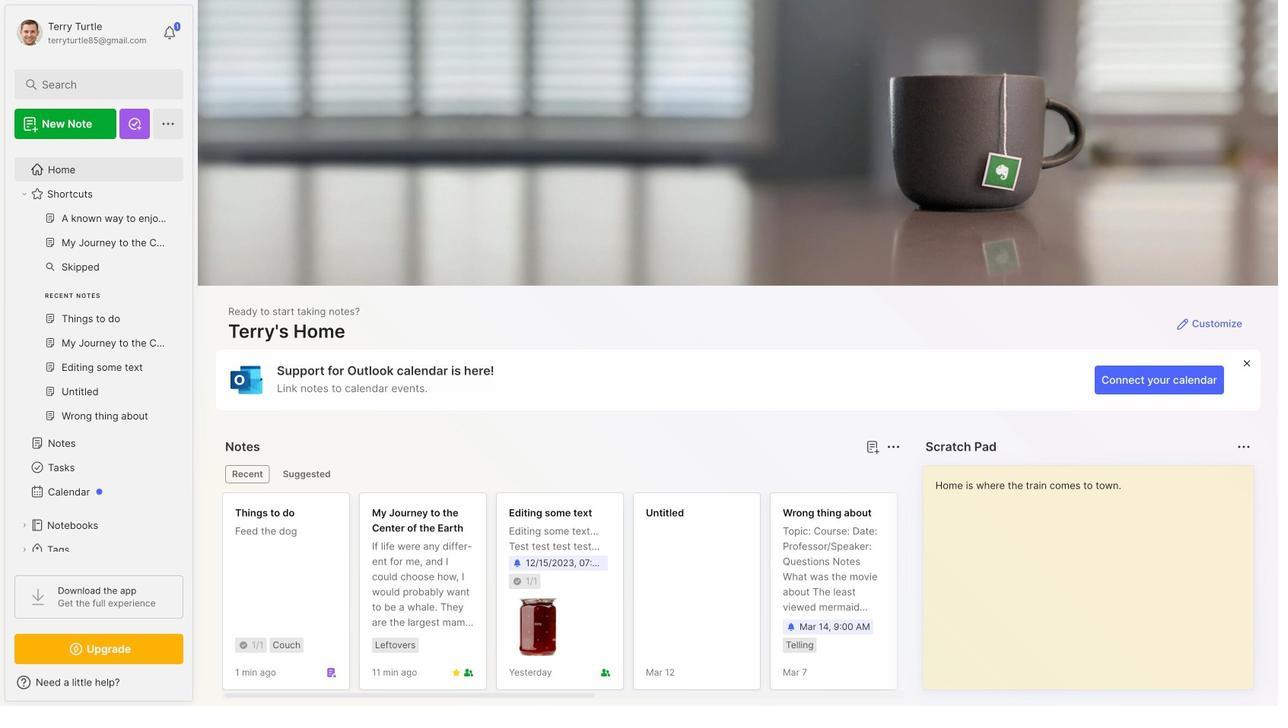 Task type: locate. For each thing, give the bounding box(es) containing it.
More actions field
[[883, 437, 904, 458], [1233, 437, 1255, 458]]

none search field inside main element
[[42, 75, 163, 94]]

1 more actions field from the left
[[883, 437, 904, 458]]

1 more actions image from the left
[[885, 438, 903, 456]]

0 horizontal spatial more actions image
[[885, 438, 903, 456]]

expand notebooks image
[[20, 521, 29, 530]]

0 horizontal spatial tab
[[225, 466, 270, 484]]

2 more actions image from the left
[[1235, 438, 1253, 456]]

WHAT'S NEW field
[[5, 671, 192, 695]]

2 more actions field from the left
[[1233, 437, 1255, 458]]

None search field
[[42, 75, 163, 94]]

1 horizontal spatial more actions field
[[1233, 437, 1255, 458]]

main element
[[0, 0, 198, 707]]

row group
[[222, 493, 1278, 700]]

more actions image
[[885, 438, 903, 456], [1235, 438, 1253, 456]]

tree inside main element
[[5, 148, 192, 620]]

0 horizontal spatial more actions field
[[883, 437, 904, 458]]

Start writing… text field
[[936, 466, 1253, 678]]

group inside tree
[[14, 206, 174, 437]]

1 horizontal spatial tab
[[276, 466, 338, 484]]

1 horizontal spatial more actions image
[[1235, 438, 1253, 456]]

tree
[[5, 148, 192, 620]]

2 tab from the left
[[276, 466, 338, 484]]

tab
[[225, 466, 270, 484], [276, 466, 338, 484]]

tab list
[[225, 466, 898, 484]]

group
[[14, 206, 174, 437]]

click to collapse image
[[192, 679, 204, 697]]



Task type: vqa. For each thing, say whether or not it's contained in the screenshot.
leftmost tab
yes



Task type: describe. For each thing, give the bounding box(es) containing it.
expand tags image
[[20, 545, 29, 555]]

Account field
[[14, 17, 147, 48]]

thumbnail image
[[509, 599, 567, 657]]

Search text field
[[42, 78, 163, 92]]

1 tab from the left
[[225, 466, 270, 484]]



